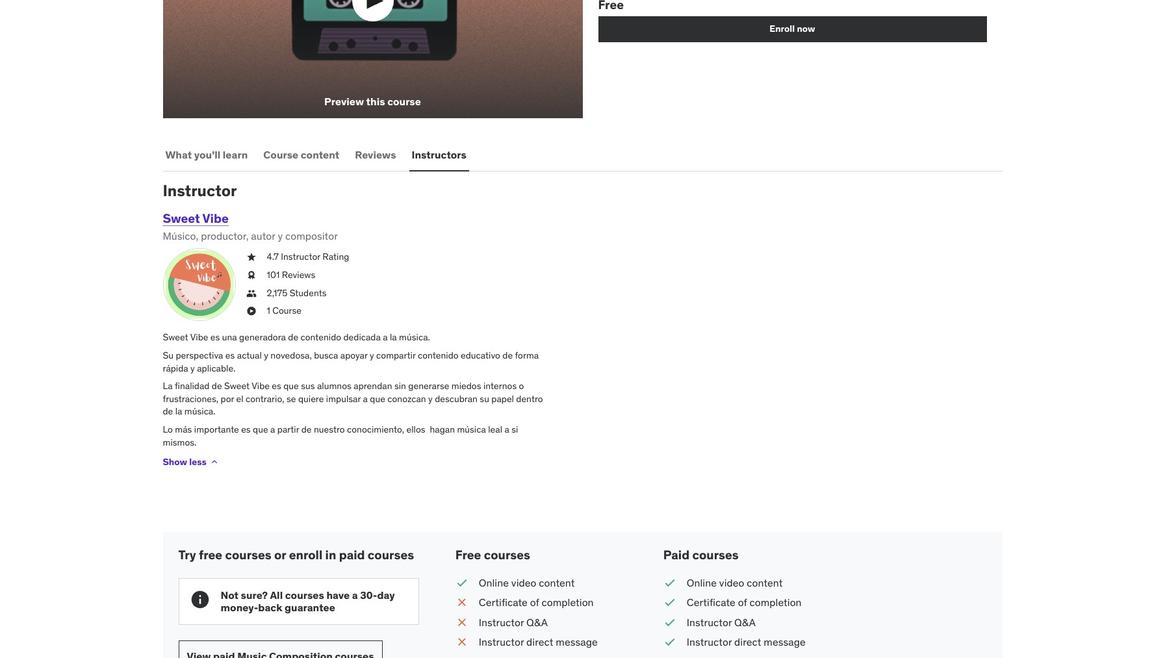 Task type: vqa. For each thing, say whether or not it's contained in the screenshot.
Personal Transformation link
no



Task type: describe. For each thing, give the bounding box(es) containing it.
o
[[519, 380, 524, 392]]

enroll now button
[[598, 16, 987, 42]]

free
[[456, 547, 481, 563]]

quiere
[[298, 393, 324, 405]]

mismos.
[[163, 437, 197, 448]]

compositor
[[285, 229, 338, 242]]

generarse
[[408, 380, 449, 392]]

content for paid courses
[[747, 577, 783, 590]]

se
[[287, 393, 296, 405]]

preview this course
[[324, 95, 421, 108]]

1
[[267, 305, 270, 317]]

of for free courses
[[530, 596, 539, 609]]

de up lo
[[163, 406, 173, 418]]

course inside button
[[263, 148, 299, 161]]

leal
[[488, 424, 503, 435]]

sweet vibe link
[[163, 211, 229, 226]]

autor
[[251, 229, 275, 242]]

rating
[[323, 251, 349, 263]]

in
[[325, 547, 336, 563]]

try free courses or enroll in paid courses
[[178, 547, 414, 563]]

not
[[221, 589, 239, 602]]

instructor q&a for free courses
[[479, 616, 548, 629]]

1 vertical spatial contenido
[[418, 350, 459, 361]]

2 vertical spatial vibe
[[252, 380, 270, 392]]

video for paid courses
[[720, 577, 745, 590]]

what you'll learn button
[[163, 139, 250, 171]]

partir
[[277, 424, 299, 435]]

es right importante
[[241, 424, 251, 435]]

sin
[[395, 380, 406, 392]]

sweet vibe músico, productor, autor y compositor
[[163, 211, 338, 242]]

2 horizontal spatial que
[[370, 393, 385, 405]]

content inside button
[[301, 148, 339, 161]]

101
[[267, 269, 280, 281]]

apoyar
[[340, 350, 368, 361]]

show less
[[163, 456, 207, 468]]

2 vertical spatial sweet
[[224, 380, 250, 392]]

xsmall image for 1 course
[[246, 305, 256, 318]]

a inside not sure? all courses have a 30-day money-back guarantee
[[352, 589, 358, 602]]

30-
[[360, 589, 377, 602]]

enroll
[[289, 547, 323, 563]]

xsmall image for 4.7 instructor rating
[[246, 251, 256, 264]]

preview this course button
[[163, 0, 583, 119]]

su
[[480, 393, 489, 405]]

de up por
[[212, 380, 222, 392]]

show
[[163, 456, 187, 468]]

not sure? all courses have a 30-day money-back guarantee
[[221, 589, 395, 614]]

video for free courses
[[512, 577, 537, 590]]

dedicada
[[344, 332, 381, 343]]

sweet vibe es una generadora de contenido dedicada a la música. su perspectiva es actual y novedosa, busca apoyar y compartir contenido educativo de forma rápida y aplicable. la finalidad de sweet vibe es que sus alumnos aprendan sin generarse miedos internos o frustraciones, por el contrario, se quiere impulsar a que conozcan y descubran su papel dentro de la música. lo más importante es que a partir de nuestro conocimiento, ellos  hagan música leal a si mismos.
[[163, 332, 543, 448]]

0 vertical spatial que
[[284, 380, 299, 392]]

perspectiva
[[176, 350, 223, 361]]

direct for free courses
[[527, 636, 554, 649]]

a left the si
[[505, 424, 510, 435]]

conozcan
[[388, 393, 426, 405]]

músico,
[[163, 229, 198, 242]]

course
[[388, 95, 421, 108]]

su
[[163, 350, 174, 361]]

1 vertical spatial reviews
[[282, 269, 315, 281]]

free courses
[[456, 547, 530, 563]]

or
[[274, 547, 286, 563]]

you'll
[[194, 148, 221, 161]]

de right partir
[[301, 424, 312, 435]]

certificate for free
[[479, 596, 528, 609]]

compartir
[[376, 350, 416, 361]]

xsmall image inside the show less button
[[209, 457, 220, 467]]

students
[[290, 287, 327, 299]]

generadora
[[239, 332, 286, 343]]

sus
[[301, 380, 315, 392]]

aplicable.
[[197, 362, 236, 374]]

instructor direct message for free courses
[[479, 636, 598, 649]]

courses right free at the bottom left
[[484, 547, 530, 563]]

vibe for sweet vibe es una generadora de contenido dedicada a la música. su perspectiva es actual y novedosa, busca apoyar y compartir contenido educativo de forma rápida y aplicable. la finalidad de sweet vibe es que sus alumnos aprendan sin generarse miedos internos o frustraciones, por el contrario, se quiere impulsar a que conozcan y descubran su papel dentro de la música. lo más importante es que a partir de nuestro conocimiento, ellos  hagan música leal a si mismos.
[[190, 332, 208, 343]]

what you'll learn
[[165, 148, 248, 161]]

y inside sweet vibe músico, productor, autor y compositor
[[278, 229, 283, 242]]

less
[[189, 456, 207, 468]]

paid
[[664, 547, 690, 563]]

0 horizontal spatial música.
[[184, 406, 216, 418]]

miedos
[[452, 380, 481, 392]]

0 vertical spatial música.
[[399, 332, 430, 343]]

sweet vibe image
[[163, 249, 236, 321]]

a down aprendan
[[363, 393, 368, 405]]

courses right paid
[[368, 547, 414, 563]]

dentro
[[516, 393, 543, 405]]

importante
[[194, 424, 239, 435]]

y down generarse
[[428, 393, 433, 405]]

have
[[327, 589, 350, 602]]

frustraciones,
[[163, 393, 219, 405]]

message for paid courses
[[764, 636, 806, 649]]

instructor q&a for paid courses
[[687, 616, 756, 629]]

money-
[[221, 601, 258, 614]]

guarantee
[[285, 601, 335, 614]]

certificate of completion for paid courses
[[687, 596, 802, 609]]

direct for paid courses
[[735, 636, 762, 649]]

learn
[[223, 148, 248, 161]]

una
[[222, 332, 237, 343]]

0 vertical spatial la
[[390, 332, 397, 343]]

4.7 instructor rating
[[267, 251, 349, 263]]

reviews inside button
[[355, 148, 396, 161]]

es up 'contrario,'
[[272, 380, 281, 392]]

q&a for paid courses
[[735, 616, 756, 629]]

completion for free courses
[[542, 596, 594, 609]]

sure?
[[241, 589, 268, 602]]

nuestro
[[314, 424, 345, 435]]

now
[[797, 23, 816, 35]]

what
[[165, 148, 192, 161]]



Task type: locate. For each thing, give the bounding box(es) containing it.
content
[[301, 148, 339, 161], [539, 577, 575, 590], [747, 577, 783, 590]]

1 certificate from the left
[[479, 596, 528, 609]]

0 horizontal spatial instructor direct message
[[479, 636, 598, 649]]

try
[[178, 547, 196, 563]]

productor,
[[201, 229, 249, 242]]

4.7
[[267, 251, 279, 263]]

1 horizontal spatial video
[[720, 577, 745, 590]]

1 horizontal spatial la
[[390, 332, 397, 343]]

xsmall image
[[246, 251, 256, 264], [246, 287, 256, 300], [246, 305, 256, 318]]

certificate down paid courses
[[687, 596, 736, 609]]

1 horizontal spatial instructor q&a
[[687, 616, 756, 629]]

2 online from the left
[[687, 577, 717, 590]]

a left 30-
[[352, 589, 358, 602]]

video down free courses
[[512, 577, 537, 590]]

contenido up generarse
[[418, 350, 459, 361]]

message for free courses
[[556, 636, 598, 649]]

reviews up 2,175 students
[[282, 269, 315, 281]]

que up se
[[284, 380, 299, 392]]

courses right the 'all'
[[285, 589, 324, 602]]

certificate for paid
[[687, 596, 736, 609]]

1 completion from the left
[[542, 596, 594, 609]]

que
[[284, 380, 299, 392], [370, 393, 385, 405], [253, 424, 268, 435]]

sweet for sweet vibe músico, productor, autor y compositor
[[163, 211, 200, 226]]

y
[[278, 229, 283, 242], [264, 350, 268, 361], [370, 350, 374, 361], [191, 362, 195, 374], [428, 393, 433, 405]]

course right 1 on the top
[[273, 305, 302, 317]]

0 horizontal spatial instructor q&a
[[479, 616, 548, 629]]

1 horizontal spatial reviews
[[355, 148, 396, 161]]

0 horizontal spatial que
[[253, 424, 268, 435]]

direct
[[527, 636, 554, 649], [735, 636, 762, 649]]

es
[[211, 332, 220, 343], [225, 350, 235, 361], [272, 380, 281, 392], [241, 424, 251, 435]]

1 horizontal spatial content
[[539, 577, 575, 590]]

vibe
[[202, 211, 229, 226], [190, 332, 208, 343], [252, 380, 270, 392]]

educativo
[[461, 350, 501, 361]]

1 certificate of completion from the left
[[479, 596, 594, 609]]

1 vertical spatial que
[[370, 393, 385, 405]]

message
[[556, 636, 598, 649], [764, 636, 806, 649]]

course right learn at the left of page
[[263, 148, 299, 161]]

xsmall image
[[246, 269, 256, 282], [209, 457, 220, 467]]

0 horizontal spatial direct
[[527, 636, 554, 649]]

la down frustraciones,
[[175, 406, 182, 418]]

2 message from the left
[[764, 636, 806, 649]]

busca
[[314, 350, 338, 361]]

courses right the 'paid'
[[693, 547, 739, 563]]

y right autor
[[278, 229, 283, 242]]

vibe up the perspectiva
[[190, 332, 208, 343]]

1 vertical spatial xsmall image
[[246, 287, 256, 300]]

0 vertical spatial sweet
[[163, 211, 200, 226]]

contenido up busca
[[301, 332, 341, 343]]

0 vertical spatial contenido
[[301, 332, 341, 343]]

2 certificate of completion from the left
[[687, 596, 802, 609]]

2 instructor direct message from the left
[[687, 636, 806, 649]]

2 vertical spatial xsmall image
[[246, 305, 256, 318]]

1 q&a from the left
[[527, 616, 548, 629]]

completion for paid courses
[[750, 596, 802, 609]]

1 horizontal spatial xsmall image
[[246, 269, 256, 282]]

preview
[[324, 95, 364, 108]]

xsmall image left '4.7'
[[246, 251, 256, 264]]

1 horizontal spatial música.
[[399, 332, 430, 343]]

course
[[263, 148, 299, 161], [273, 305, 302, 317]]

por
[[221, 393, 234, 405]]

2 horizontal spatial content
[[747, 577, 783, 590]]

back
[[258, 601, 282, 614]]

day
[[377, 589, 395, 602]]

xsmall image for 2,175 students
[[246, 287, 256, 300]]

papel
[[492, 393, 514, 405]]

1 direct from the left
[[527, 636, 554, 649]]

2 vertical spatial que
[[253, 424, 268, 435]]

música. down frustraciones,
[[184, 406, 216, 418]]

y down the perspectiva
[[191, 362, 195, 374]]

1 horizontal spatial certificate
[[687, 596, 736, 609]]

la up "compartir"
[[390, 332, 397, 343]]

online down free courses
[[479, 577, 509, 590]]

actual
[[237, 350, 262, 361]]

1 of from the left
[[530, 596, 539, 609]]

1 horizontal spatial online video content
[[687, 577, 783, 590]]

online down paid courses
[[687, 577, 717, 590]]

0 vertical spatial xsmall image
[[246, 251, 256, 264]]

2 video from the left
[[720, 577, 745, 590]]

this
[[366, 95, 385, 108]]

paid
[[339, 547, 365, 563]]

y right actual
[[264, 350, 268, 361]]

1 vertical spatial course
[[273, 305, 302, 317]]

1 online from the left
[[479, 577, 509, 590]]

música.
[[399, 332, 430, 343], [184, 406, 216, 418]]

content for free courses
[[539, 577, 575, 590]]

certificate
[[479, 596, 528, 609], [687, 596, 736, 609]]

es down una
[[225, 350, 235, 361]]

2 direct from the left
[[735, 636, 762, 649]]

1 message from the left
[[556, 636, 598, 649]]

que left partir
[[253, 424, 268, 435]]

1 course
[[267, 305, 302, 317]]

completion
[[542, 596, 594, 609], [750, 596, 802, 609]]

0 horizontal spatial reviews
[[282, 269, 315, 281]]

of
[[530, 596, 539, 609], [738, 596, 747, 609]]

q&a
[[527, 616, 548, 629], [735, 616, 756, 629]]

instructor
[[163, 181, 237, 201], [281, 251, 320, 263], [479, 616, 524, 629], [687, 616, 732, 629], [479, 636, 524, 649], [687, 636, 732, 649]]

más
[[175, 424, 192, 435]]

online video content for free courses
[[479, 577, 575, 590]]

es left una
[[211, 332, 220, 343]]

3 xsmall image from the top
[[246, 305, 256, 318]]

el
[[236, 393, 244, 405]]

sweet up el
[[224, 380, 250, 392]]

novedosa,
[[271, 350, 312, 361]]

course content
[[263, 148, 339, 161]]

conocimiento,
[[347, 424, 404, 435]]

1 horizontal spatial of
[[738, 596, 747, 609]]

1 instructor direct message from the left
[[479, 636, 598, 649]]

1 vertical spatial sweet
[[163, 332, 188, 343]]

vibe for sweet vibe músico, productor, autor y compositor
[[202, 211, 229, 226]]

xsmall image right less on the bottom left
[[209, 457, 220, 467]]

alumnos
[[317, 380, 352, 392]]

0 horizontal spatial completion
[[542, 596, 594, 609]]

vibe inside sweet vibe músico, productor, autor y compositor
[[202, 211, 229, 226]]

1 horizontal spatial completion
[[750, 596, 802, 609]]

sweet up su
[[163, 332, 188, 343]]

courses inside not sure? all courses have a 30-day money-back guarantee
[[285, 589, 324, 602]]

0 horizontal spatial online video content
[[479, 577, 575, 590]]

online video content down free courses
[[479, 577, 575, 590]]

0 horizontal spatial contenido
[[301, 332, 341, 343]]

internos
[[484, 380, 517, 392]]

show less button
[[163, 449, 220, 475]]

2,175 students
[[267, 287, 327, 299]]

0 vertical spatial course
[[263, 148, 299, 161]]

instructors
[[412, 148, 467, 161]]

xsmall image left 2,175
[[246, 287, 256, 300]]

online video content for paid courses
[[687, 577, 783, 590]]

online video content
[[479, 577, 575, 590], [687, 577, 783, 590]]

finalidad
[[175, 380, 210, 392]]

a up "compartir"
[[383, 332, 388, 343]]

1 xsmall image from the top
[[246, 251, 256, 264]]

of down free courses
[[530, 596, 539, 609]]

si
[[512, 424, 518, 435]]

0 horizontal spatial la
[[175, 406, 182, 418]]

sweet up músico,
[[163, 211, 200, 226]]

0 horizontal spatial message
[[556, 636, 598, 649]]

1 horizontal spatial que
[[284, 380, 299, 392]]

forma
[[515, 350, 539, 361]]

1 vertical spatial xsmall image
[[209, 457, 220, 467]]

0 horizontal spatial certificate of completion
[[479, 596, 594, 609]]

a left partir
[[270, 424, 275, 435]]

hagan
[[430, 424, 455, 435]]

1 horizontal spatial online
[[687, 577, 717, 590]]

vibe up productor,
[[202, 211, 229, 226]]

aprendan
[[354, 380, 392, 392]]

1 online video content from the left
[[479, 577, 575, 590]]

rápida
[[163, 362, 188, 374]]

1 instructor q&a from the left
[[479, 616, 548, 629]]

0 horizontal spatial q&a
[[527, 616, 548, 629]]

of down paid courses
[[738, 596, 747, 609]]

2 certificate from the left
[[687, 596, 736, 609]]

de left forma
[[503, 350, 513, 361]]

0 vertical spatial vibe
[[202, 211, 229, 226]]

1 horizontal spatial direct
[[735, 636, 762, 649]]

0 horizontal spatial certificate
[[479, 596, 528, 609]]

small image
[[456, 576, 469, 590], [664, 576, 677, 590], [456, 596, 469, 610], [664, 596, 677, 610], [664, 615, 677, 630], [456, 635, 469, 650], [664, 635, 677, 650]]

1 vertical spatial vibe
[[190, 332, 208, 343]]

xsmall image left 101 at the left of page
[[246, 269, 256, 282]]

de
[[288, 332, 298, 343], [503, 350, 513, 361], [212, 380, 222, 392], [163, 406, 173, 418], [301, 424, 312, 435]]

1 vertical spatial música.
[[184, 406, 216, 418]]

vibe up 'contrario,'
[[252, 380, 270, 392]]

1 video from the left
[[512, 577, 537, 590]]

2 instructor q&a from the left
[[687, 616, 756, 629]]

instructor direct message
[[479, 636, 598, 649], [687, 636, 806, 649]]

0 vertical spatial reviews
[[355, 148, 396, 161]]

online for paid
[[687, 577, 717, 590]]

0 horizontal spatial content
[[301, 148, 339, 161]]

2 online video content from the left
[[687, 577, 783, 590]]

courses left or
[[225, 547, 272, 563]]

lo
[[163, 424, 173, 435]]

certificate down free courses
[[479, 596, 528, 609]]

enroll
[[770, 23, 795, 35]]

reviews down this
[[355, 148, 396, 161]]

de up novedosa,
[[288, 332, 298, 343]]

free
[[199, 547, 222, 563]]

0 horizontal spatial online
[[479, 577, 509, 590]]

online video content down paid courses
[[687, 577, 783, 590]]

y right the apoyar
[[370, 350, 374, 361]]

certificate of completion down free courses
[[479, 596, 594, 609]]

video down paid courses
[[720, 577, 745, 590]]

0 horizontal spatial video
[[512, 577, 537, 590]]

que down aprendan
[[370, 393, 385, 405]]

small image
[[456, 615, 469, 630]]

2 completion from the left
[[750, 596, 802, 609]]

contrario,
[[246, 393, 285, 405]]

instructors button
[[409, 139, 469, 171]]

certificate of completion down paid courses
[[687, 596, 802, 609]]

1 horizontal spatial instructor direct message
[[687, 636, 806, 649]]

a
[[383, 332, 388, 343], [363, 393, 368, 405], [270, 424, 275, 435], [505, 424, 510, 435], [352, 589, 358, 602]]

la
[[163, 380, 173, 392]]

impulsar
[[326, 393, 361, 405]]

sweet inside sweet vibe músico, productor, autor y compositor
[[163, 211, 200, 226]]

música. up "compartir"
[[399, 332, 430, 343]]

2 q&a from the left
[[735, 616, 756, 629]]

of for paid courses
[[738, 596, 747, 609]]

paid courses
[[664, 547, 739, 563]]

2 of from the left
[[738, 596, 747, 609]]

1 horizontal spatial contenido
[[418, 350, 459, 361]]

instructor direct message for paid courses
[[687, 636, 806, 649]]

certificate of completion for free courses
[[479, 596, 594, 609]]

online
[[479, 577, 509, 590], [687, 577, 717, 590]]

instructor q&a
[[479, 616, 548, 629], [687, 616, 756, 629]]

1 horizontal spatial q&a
[[735, 616, 756, 629]]

0 horizontal spatial of
[[530, 596, 539, 609]]

1 horizontal spatial certificate of completion
[[687, 596, 802, 609]]

enroll now
[[770, 23, 816, 35]]

xsmall image left 1 on the top
[[246, 305, 256, 318]]

1 horizontal spatial message
[[764, 636, 806, 649]]

course content button
[[261, 139, 342, 171]]

descubran
[[435, 393, 478, 405]]

música
[[457, 424, 486, 435]]

sweet for sweet vibe es una generadora de contenido dedicada a la música. su perspectiva es actual y novedosa, busca apoyar y compartir contenido educativo de forma rápida y aplicable. la finalidad de sweet vibe es que sus alumnos aprendan sin generarse miedos internos o frustraciones, por el contrario, se quiere impulsar a que conozcan y descubran su papel dentro de la música. lo más importante es que a partir de nuestro conocimiento, ellos  hagan música leal a si mismos.
[[163, 332, 188, 343]]

0 vertical spatial xsmall image
[[246, 269, 256, 282]]

1 vertical spatial la
[[175, 406, 182, 418]]

la
[[390, 332, 397, 343], [175, 406, 182, 418]]

101 reviews
[[267, 269, 315, 281]]

0 horizontal spatial xsmall image
[[209, 457, 220, 467]]

2 xsmall image from the top
[[246, 287, 256, 300]]

online for free
[[479, 577, 509, 590]]

q&a for free courses
[[527, 616, 548, 629]]

reviews button
[[352, 139, 399, 171]]



